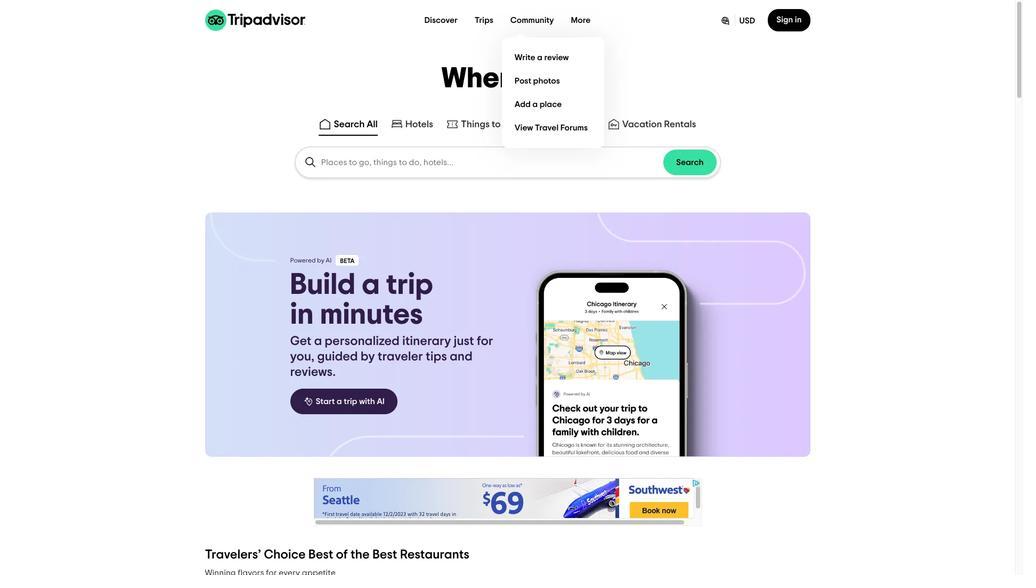 Task type: vqa. For each thing, say whether or not it's contained in the screenshot.
the rightmost Find
no



Task type: locate. For each thing, give the bounding box(es) containing it.
a right get
[[314, 335, 322, 348]]

personalized
[[325, 335, 400, 348]]

1 vertical spatial by
[[361, 351, 375, 364]]

0 vertical spatial trip
[[386, 270, 433, 300]]

best
[[309, 549, 333, 562], [373, 549, 397, 562]]

discover
[[425, 16, 458, 25]]

0 horizontal spatial restaurants
[[400, 549, 470, 562]]

traveler
[[378, 351, 423, 364]]

search left the all
[[334, 120, 365, 130]]

best right the
[[373, 549, 397, 562]]

vacation rentals button
[[605, 116, 699, 136]]

tab list
[[0, 114, 1016, 138]]

trips
[[475, 16, 494, 25]]

forums
[[561, 123, 588, 132]]

0 horizontal spatial by
[[317, 257, 324, 264]]

0 horizontal spatial search
[[334, 120, 365, 130]]

search for search all
[[334, 120, 365, 130]]

0 vertical spatial in
[[795, 15, 802, 24]]

0 vertical spatial by
[[317, 257, 324, 264]]

restaurants
[[543, 120, 595, 130], [400, 549, 470, 562]]

a right start
[[337, 398, 342, 406]]

1 horizontal spatial best
[[373, 549, 397, 562]]

tips
[[426, 351, 447, 364]]

usd button
[[711, 9, 764, 31]]

rentals
[[664, 120, 696, 130]]

by right powered
[[317, 257, 324, 264]]

best left "of"
[[309, 549, 333, 562]]

restaurants inside "link"
[[543, 120, 595, 130]]

get
[[290, 335, 311, 348]]

1 horizontal spatial in
[[795, 15, 802, 24]]

write a review
[[515, 53, 569, 62]]

1 vertical spatial restaurants
[[400, 549, 470, 562]]

more
[[571, 16, 591, 25]]

vacation
[[623, 120, 662, 130]]

and
[[450, 351, 473, 364]]

ai left beta
[[326, 257, 332, 264]]

ai right with
[[377, 398, 385, 406]]

trip
[[386, 270, 433, 300], [344, 398, 357, 406]]

in right sign
[[795, 15, 802, 24]]

1 horizontal spatial trip
[[386, 270, 433, 300]]

ai
[[326, 257, 332, 264], [377, 398, 385, 406]]

add a place link
[[511, 93, 596, 116]]

search inside button
[[334, 120, 365, 130]]

to?
[[533, 65, 574, 93]]

trip for ai
[[344, 398, 357, 406]]

powered
[[290, 257, 316, 264]]

0 horizontal spatial trip
[[344, 398, 357, 406]]

a
[[537, 53, 543, 62], [533, 100, 538, 108], [362, 270, 380, 300], [314, 335, 322, 348], [337, 398, 342, 406]]

restaurants link
[[528, 118, 595, 131]]

0 vertical spatial search
[[334, 120, 365, 130]]

itinerary
[[402, 335, 451, 348]]

trip inside button
[[344, 398, 357, 406]]

search
[[334, 120, 365, 130], [676, 158, 704, 167]]

things to do button
[[444, 116, 517, 136]]

things to do
[[461, 120, 515, 130]]

1 horizontal spatial search
[[676, 158, 704, 167]]

start a trip with ai
[[316, 398, 385, 406]]

add a place
[[515, 100, 562, 108]]

start a trip with ai button
[[290, 389, 398, 415]]

search for search
[[676, 158, 704, 167]]

a for write
[[537, 53, 543, 62]]

you,
[[290, 351, 315, 364]]

1 vertical spatial ai
[[377, 398, 385, 406]]

vacation rentals link
[[608, 118, 696, 131]]

search inside button
[[676, 158, 704, 167]]

search button
[[664, 150, 717, 175]]

ai inside button
[[377, 398, 385, 406]]

1 vertical spatial search
[[676, 158, 704, 167]]

1 horizontal spatial by
[[361, 351, 375, 364]]

1 horizontal spatial ai
[[377, 398, 385, 406]]

by
[[317, 257, 324, 264], [361, 351, 375, 364]]

travelers' choice best of the best restaurants
[[205, 549, 470, 562]]

in
[[795, 15, 802, 24], [290, 300, 314, 330]]

1 vertical spatial in
[[290, 300, 314, 330]]

start
[[316, 398, 335, 406]]

a right build
[[362, 270, 380, 300]]

0 horizontal spatial ai
[[326, 257, 332, 264]]

search down rentals
[[676, 158, 704, 167]]

1 best from the left
[[309, 549, 333, 562]]

menu
[[502, 37, 604, 148]]

travel
[[535, 123, 559, 132]]

a inside button
[[337, 398, 342, 406]]

0 vertical spatial restaurants
[[543, 120, 595, 130]]

a right write
[[537, 53, 543, 62]]

1 vertical spatial trip
[[344, 398, 357, 406]]

place
[[540, 100, 562, 108]]

trip inside 'build a trip in minutes get a personalized itinerary just for you, guided by traveler tips and reviews.'
[[386, 270, 433, 300]]

do
[[503, 120, 515, 130]]

by down personalized
[[361, 351, 375, 364]]

trip for minutes
[[386, 270, 433, 300]]

a right add
[[533, 100, 538, 108]]

where
[[441, 65, 527, 93]]

view
[[515, 123, 533, 132]]

vacation rentals
[[623, 120, 696, 130]]

1 horizontal spatial restaurants
[[543, 120, 595, 130]]

0 horizontal spatial best
[[309, 549, 333, 562]]

0 horizontal spatial in
[[290, 300, 314, 330]]

in up get
[[290, 300, 314, 330]]



Task type: describe. For each thing, give the bounding box(es) containing it.
add
[[515, 100, 531, 108]]

hotels
[[406, 120, 433, 130]]

Search search field
[[296, 148, 720, 178]]

tripadvisor image
[[205, 10, 305, 31]]

by inside 'build a trip in minutes get a personalized itinerary just for you, guided by traveler tips and reviews.'
[[361, 351, 375, 364]]

sign
[[777, 15, 793, 24]]

sign in
[[777, 15, 802, 24]]

photos
[[533, 76, 560, 85]]

for
[[477, 335, 493, 348]]

post photos
[[515, 76, 560, 85]]

write a review link
[[511, 46, 596, 69]]

in inside 'build a trip in minutes get a personalized itinerary just for you, guided by traveler tips and reviews.'
[[290, 300, 314, 330]]

a for start
[[337, 398, 342, 406]]

search all
[[334, 120, 378, 130]]

view travel forums link
[[511, 116, 596, 140]]

the
[[351, 549, 370, 562]]

just
[[454, 335, 474, 348]]

hotels link
[[391, 118, 433, 131]]

view travel forums
[[515, 123, 588, 132]]

to
[[492, 120, 501, 130]]

build a trip in minutes get a personalized itinerary just for you, guided by traveler tips and reviews.
[[290, 270, 493, 379]]

minutes
[[320, 300, 423, 330]]

restaurants button
[[526, 116, 597, 136]]

discover button
[[416, 10, 466, 31]]

things
[[461, 120, 490, 130]]

with
[[359, 398, 375, 406]]

search image
[[304, 156, 317, 169]]

menu containing write a review
[[502, 37, 604, 148]]

hotels button
[[388, 116, 436, 136]]

travelers'
[[205, 549, 261, 562]]

where to?
[[441, 65, 574, 93]]

post
[[515, 76, 532, 85]]

a for build
[[362, 270, 380, 300]]

post photos link
[[511, 69, 596, 93]]

things to do link
[[446, 118, 515, 131]]

Search search field
[[321, 158, 664, 167]]

guided
[[317, 351, 358, 364]]

2 best from the left
[[373, 549, 397, 562]]

beta
[[340, 258, 355, 264]]

search all button
[[317, 116, 380, 136]]

powered by ai
[[290, 257, 332, 264]]

write
[[515, 53, 536, 62]]

review
[[544, 53, 569, 62]]

usd
[[740, 17, 756, 25]]

more button
[[563, 10, 599, 31]]

choice
[[264, 549, 306, 562]]

tab list containing search all
[[0, 114, 1016, 138]]

community button
[[502, 10, 563, 31]]

build
[[290, 270, 356, 300]]

a for add
[[533, 100, 538, 108]]

community
[[511, 16, 554, 25]]

advertisement region
[[314, 479, 702, 527]]

0 vertical spatial ai
[[326, 257, 332, 264]]

of
[[336, 549, 348, 562]]

sign in link
[[768, 9, 811, 31]]

trips button
[[466, 10, 502, 31]]

reviews.
[[290, 366, 336, 379]]

all
[[367, 120, 378, 130]]



